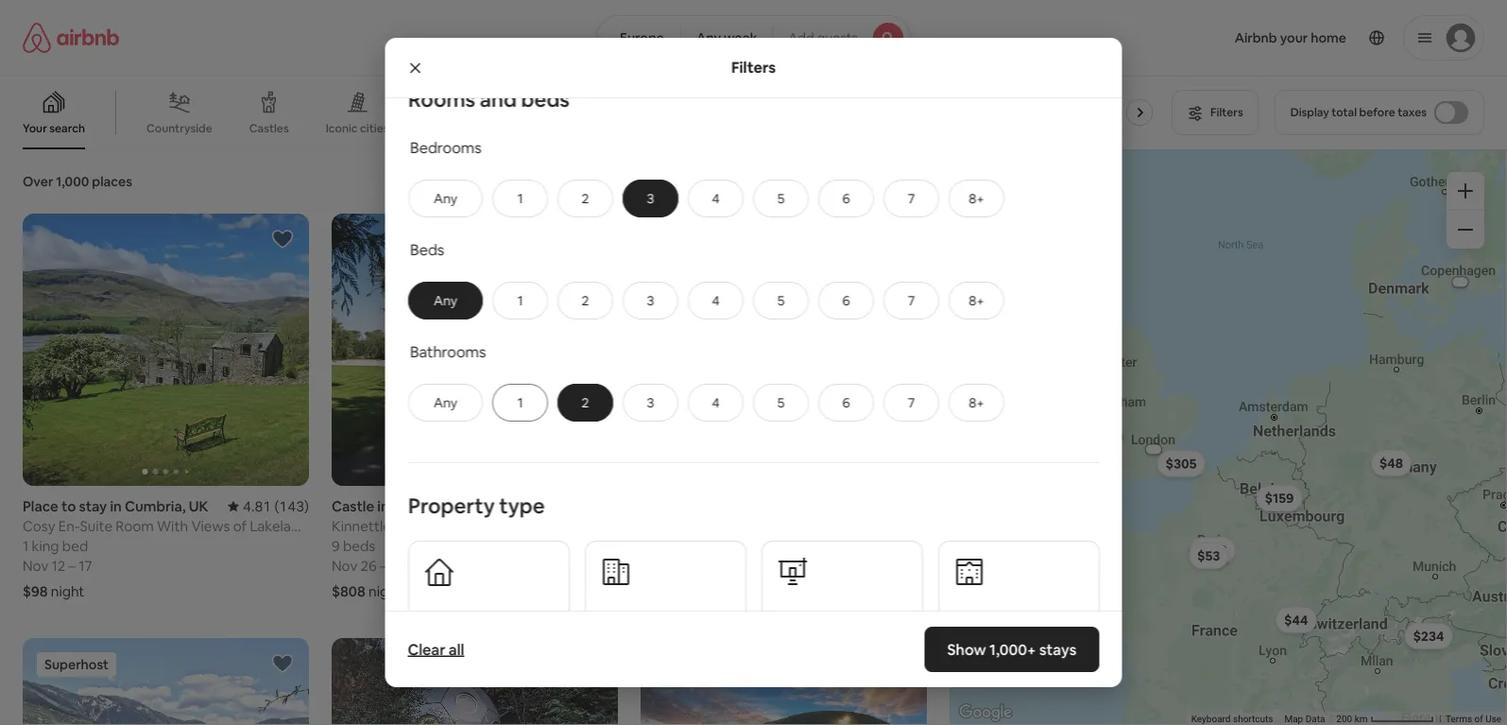 Task type: locate. For each thing, give the bounding box(es) containing it.
0 horizontal spatial night
[[51, 582, 85, 600]]

3 6 from the top
[[842, 394, 850, 411]]

0 vertical spatial any button
[[408, 179, 483, 217]]

1 vertical spatial 1 button
[[492, 282, 548, 319]]

200 km
[[1337, 713, 1371, 725]]

6
[[842, 190, 850, 207], [842, 292, 850, 309], [842, 394, 850, 411]]

1 – from the left
[[69, 556, 76, 575]]

0 vertical spatial 8+ button
[[949, 179, 1005, 217]]

beds inside filters dialog
[[521, 85, 569, 112]]

0 vertical spatial 7
[[908, 190, 915, 207]]

1 night from the left
[[51, 582, 85, 600]]

7
[[908, 190, 915, 207], [908, 292, 915, 309], [908, 394, 915, 411]]

1 any element from the top
[[428, 190, 463, 207]]

google image
[[955, 701, 1017, 725]]

3 2 button from the top
[[557, 384, 613, 421]]

1 button for bathrooms
[[492, 384, 548, 421]]

2 4 button from the top
[[688, 282, 744, 319]]

beds inside "castle in fife, uk kinnettles mansion 9 beds nov 26 – dec 1 $808 night"
[[343, 536, 376, 555]]

4.81 out of 5 average rating,  143 reviews image
[[228, 497, 309, 515]]

terms of use
[[1446, 713, 1502, 725]]

4.92 out of 5 average rating,  38 reviews image
[[545, 497, 618, 515]]

king
[[32, 536, 59, 555]]

2 6 from the top
[[842, 292, 850, 309]]

any
[[697, 29, 721, 46], [433, 190, 457, 207], [433, 292, 457, 309], [433, 394, 457, 411]]

2 vertical spatial 2
[[582, 394, 589, 411]]

2 7 button from the top
[[884, 282, 939, 319]]

2 vertical spatial 6
[[842, 394, 850, 411]]

1 button
[[492, 179, 548, 217], [492, 282, 548, 319], [492, 384, 548, 421]]

3 1 button from the top
[[492, 384, 548, 421]]

2 vertical spatial 6 button
[[818, 384, 874, 421]]

1 horizontal spatial beds
[[521, 85, 569, 112]]

any down bathrooms
[[433, 394, 457, 411]]

0 horizontal spatial in
[[110, 497, 122, 515]]

1 horizontal spatial night
[[369, 582, 402, 600]]

1 6 button from the top
[[818, 179, 874, 217]]

200 km button
[[1331, 712, 1441, 725]]

terms
[[1446, 713, 1473, 725]]

0 horizontal spatial nov
[[23, 556, 48, 575]]

0 vertical spatial 6 button
[[818, 179, 874, 217]]

2 3 button from the top
[[623, 282, 678, 319]]

type
[[499, 492, 545, 519]]

3 3 from the top
[[647, 394, 654, 411]]

1 vertical spatial 6
[[842, 292, 850, 309]]

uk inside "castle in fife, uk kinnettles mansion 9 beds nov 26 – dec 1 $808 night"
[[424, 497, 443, 515]]

2 in from the left
[[377, 497, 389, 515]]

3 3 button from the top
[[623, 384, 678, 421]]

1 vertical spatial 8+ element
[[969, 292, 984, 309]]

7 for bathrooms
[[908, 394, 915, 411]]

beds down kinnettles
[[343, 536, 376, 555]]

all
[[449, 640, 465, 659]]

1 1 button from the top
[[492, 179, 548, 217]]

2 night from the left
[[369, 582, 402, 600]]

4 for beds
[[712, 292, 720, 309]]

national
[[1073, 121, 1117, 135]]

1 vertical spatial any element
[[428, 292, 463, 309]]

any week
[[697, 29, 758, 46]]

2 nov from the left
[[332, 556, 358, 575]]

200
[[1337, 713, 1353, 725]]

night down the 26
[[369, 582, 402, 600]]

3
[[647, 190, 654, 207], [647, 292, 654, 309], [647, 394, 654, 411]]

total
[[1332, 105, 1358, 120]]

2 button
[[557, 179, 613, 217], [557, 282, 613, 319], [557, 384, 613, 421]]

0 vertical spatial 3 button
[[623, 179, 678, 217]]

2 vertical spatial 8+ element
[[969, 394, 984, 411]]

property
[[408, 492, 495, 519]]

2 2 button from the top
[[557, 282, 613, 319]]

1 vertical spatial 2
[[582, 292, 589, 309]]

7 button for bathrooms
[[884, 384, 939, 421]]

5 for bedrooms
[[777, 190, 785, 207]]

terms of use link
[[1446, 713, 1502, 725]]

any left week
[[697, 29, 721, 46]]

parks
[[1120, 121, 1149, 135]]

6 for bathrooms
[[842, 394, 850, 411]]

in
[[110, 497, 122, 515], [377, 497, 389, 515]]

3 6 button from the top
[[818, 384, 874, 421]]

1 2 button from the top
[[557, 179, 613, 217]]

any element up bathrooms
[[428, 292, 463, 309]]

1 vertical spatial 5
[[777, 292, 785, 309]]

any button for bathrooms
[[408, 384, 483, 421]]

data
[[1306, 713, 1326, 725]]

4 button
[[688, 179, 744, 217], [688, 282, 744, 319], [688, 384, 744, 421]]

2 vertical spatial any element
[[428, 394, 463, 411]]

stays
[[1040, 640, 1077, 659]]

4 for bedrooms
[[712, 190, 720, 207]]

2 – from the left
[[380, 556, 387, 575]]

1 vertical spatial 7
[[908, 292, 915, 309]]

8+
[[969, 190, 984, 207], [969, 292, 984, 309], [969, 394, 984, 411]]

3 8+ element from the top
[[969, 394, 984, 411]]

in left fife,
[[377, 497, 389, 515]]

1 vertical spatial 8+ button
[[949, 282, 1005, 319]]

5 for beds
[[777, 292, 785, 309]]

2 vertical spatial 7
[[908, 394, 915, 411]]

3 8+ button from the top
[[949, 384, 1005, 421]]

clear all
[[408, 640, 465, 659]]

0 vertical spatial 5
[[777, 190, 785, 207]]

2 7 from the top
[[908, 292, 915, 309]]

1 5 from the top
[[777, 190, 785, 207]]

any button
[[408, 179, 483, 217], [408, 282, 483, 319], [408, 384, 483, 421]]

2 vertical spatial 3 button
[[623, 384, 678, 421]]

over 1,000 places
[[23, 173, 132, 190]]

0 vertical spatial 7 button
[[884, 179, 939, 217]]

4.81 (143)
[[243, 497, 309, 515]]

(143)
[[275, 497, 309, 515]]

1 vertical spatial 6 button
[[818, 282, 874, 319]]

1 vertical spatial any button
[[408, 282, 483, 319]]

1 vertical spatial 5 button
[[753, 282, 809, 319]]

0 horizontal spatial –
[[69, 556, 76, 575]]

2 8+ button from the top
[[949, 282, 1005, 319]]

1 horizontal spatial uk
[[424, 497, 443, 515]]

2 button for beds
[[557, 282, 613, 319]]

1 nov from the left
[[23, 556, 48, 575]]

nov
[[23, 556, 48, 575], [332, 556, 358, 575]]

3 7 button from the top
[[884, 384, 939, 421]]

2 vertical spatial 1 button
[[492, 384, 548, 421]]

0 vertical spatial 1 button
[[492, 179, 548, 217]]

7 button
[[884, 179, 939, 217], [884, 282, 939, 319], [884, 384, 939, 421]]

$53
[[1198, 547, 1221, 564]]

nov inside "castle in fife, uk kinnettles mansion 9 beds nov 26 – dec 1 $808 night"
[[332, 556, 358, 575]]

beds
[[410, 239, 444, 259]]

map
[[1285, 713, 1304, 725]]

2
[[582, 190, 589, 207], [582, 292, 589, 309], [582, 394, 589, 411]]

0 vertical spatial 3
[[647, 190, 654, 207]]

1 8+ button from the top
[[949, 179, 1005, 217]]

1 7 button from the top
[[884, 179, 939, 217]]

5 button for bedrooms
[[753, 179, 809, 217]]

5 button
[[753, 179, 809, 217], [753, 282, 809, 319], [753, 384, 809, 421]]

1 vertical spatial 7 button
[[884, 282, 939, 319]]

0 vertical spatial 5 button
[[753, 179, 809, 217]]

2 vertical spatial 4 button
[[688, 384, 744, 421]]

before
[[1360, 105, 1396, 120]]

any button down bathrooms
[[408, 384, 483, 421]]

$211 button
[[975, 293, 1019, 319]]

any week button
[[681, 15, 774, 61]]

2 vertical spatial 3
[[647, 394, 654, 411]]

night inside 1 king bed nov 12 – 17 $98 night
[[51, 582, 85, 600]]

any element down bedrooms
[[428, 190, 463, 207]]

uk
[[189, 497, 209, 515], [424, 497, 443, 515]]

3 5 from the top
[[777, 394, 785, 411]]

2 uk from the left
[[424, 497, 443, 515]]

show
[[948, 640, 987, 659]]

0 vertical spatial 8+
[[969, 190, 984, 207]]

any button down bedrooms
[[408, 179, 483, 217]]

1 vertical spatial 4 button
[[688, 282, 744, 319]]

3 for bathrooms
[[647, 394, 654, 411]]

3 4 button from the top
[[688, 384, 744, 421]]

cities
[[360, 121, 389, 135]]

7 for beds
[[908, 292, 915, 309]]

any button up bathrooms
[[408, 282, 483, 319]]

night inside "castle in fife, uk kinnettles mansion 9 beds nov 26 – dec 1 $808 night"
[[369, 582, 402, 600]]

– right the 26
[[380, 556, 387, 575]]

2 vertical spatial 8+
[[969, 394, 984, 411]]

8+ element
[[969, 190, 984, 207], [969, 292, 984, 309], [969, 394, 984, 411]]

0 vertical spatial 8+ element
[[969, 190, 984, 207]]

1 horizontal spatial nov
[[332, 556, 358, 575]]

show 1,000+ stays link
[[925, 627, 1100, 672]]

taxes
[[1398, 105, 1428, 120]]

9
[[332, 536, 340, 555]]

3 5 button from the top
[[753, 384, 809, 421]]

google map
showing 34 stays. region
[[950, 149, 1508, 725]]

0 vertical spatial 4 button
[[688, 179, 744, 217]]

0 horizontal spatial beds
[[343, 536, 376, 555]]

of
[[1475, 713, 1484, 725]]

nov inside 1 king bed nov 12 – 17 $98 night
[[23, 556, 48, 575]]

1 vertical spatial 8+
[[969, 292, 984, 309]]

$305
[[1166, 455, 1197, 472]]

night down 12
[[51, 582, 85, 600]]

1 4 button from the top
[[688, 179, 744, 217]]

3 any button from the top
[[408, 384, 483, 421]]

0 vertical spatial 2 button
[[557, 179, 613, 217]]

8+ for beds
[[969, 292, 984, 309]]

2 5 button from the top
[[753, 282, 809, 319]]

in right stay at the left bottom of page
[[110, 497, 122, 515]]

7 button for beds
[[884, 282, 939, 319]]

2 vertical spatial 5
[[777, 394, 785, 411]]

3 any element from the top
[[428, 394, 463, 411]]

1 for bedrooms
[[517, 190, 523, 207]]

mansion
[[401, 516, 455, 535]]

3 7 from the top
[[908, 394, 915, 411]]

night
[[51, 582, 85, 600], [369, 582, 402, 600]]

show 1,000+ stays
[[948, 640, 1077, 659]]

castle in fife, uk kinnettles mansion 9 beds nov 26 – dec 1 $808 night
[[332, 497, 455, 600]]

2 5 from the top
[[777, 292, 785, 309]]

places
[[92, 173, 132, 190]]

None search field
[[597, 15, 911, 61]]

km
[[1355, 713, 1368, 725]]

8+ element for beds
[[969, 292, 984, 309]]

3 8+ from the top
[[969, 394, 984, 411]]

$159
[[1266, 490, 1295, 507]]

beds for 4 single beds
[[693, 536, 726, 555]]

uk up mansion
[[424, 497, 443, 515]]

nov down 9 on the left
[[332, 556, 358, 575]]

2 8+ element from the top
[[969, 292, 984, 309]]

add
[[789, 29, 815, 46]]

1 8+ from the top
[[969, 190, 984, 207]]

$313
[[1199, 542, 1228, 559]]

clear all button
[[398, 631, 474, 668]]

8+ button
[[949, 179, 1005, 217], [949, 282, 1005, 319], [949, 384, 1005, 421]]

1 for bathrooms
[[517, 394, 523, 411]]

– left 17
[[69, 556, 76, 575]]

display total before taxes
[[1291, 105, 1428, 120]]

2 any button from the top
[[408, 282, 483, 319]]

0 vertical spatial 2
[[582, 190, 589, 207]]

1 vertical spatial 3 button
[[623, 282, 678, 319]]

in inside "castle in fife, uk kinnettles mansion 9 beds nov 26 – dec 1 $808 night"
[[377, 497, 389, 515]]

2 3 from the top
[[647, 292, 654, 309]]

group
[[0, 76, 1161, 149], [23, 214, 309, 486], [332, 214, 618, 486], [641, 214, 927, 486], [23, 638, 309, 725], [332, 638, 618, 725], [641, 638, 927, 725]]

filters dialog
[[385, 38, 1123, 692]]

1 vertical spatial 2 button
[[557, 282, 613, 319]]

2 horizontal spatial beds
[[693, 536, 726, 555]]

1 horizontal spatial in
[[377, 497, 389, 515]]

1 7 from the top
[[908, 190, 915, 207]]

cumbria,
[[125, 497, 186, 515]]

4 button for bedrooms
[[688, 179, 744, 217]]

over
[[23, 173, 53, 190]]

17
[[79, 556, 92, 575]]

0 horizontal spatial uk
[[189, 497, 209, 515]]

keyboard shortcuts
[[1192, 713, 1274, 725]]

2 vertical spatial 7 button
[[884, 384, 939, 421]]

5 button for beds
[[753, 282, 809, 319]]

beds right and
[[521, 85, 569, 112]]

4 button for bathrooms
[[688, 384, 744, 421]]

1 button for beds
[[492, 282, 548, 319]]

national parks
[[1073, 121, 1149, 135]]

beds right single
[[693, 536, 726, 555]]

1 6 from the top
[[842, 190, 850, 207]]

2 vertical spatial 2 button
[[557, 384, 613, 421]]

0 vertical spatial 6
[[842, 190, 850, 207]]

1 2 from the top
[[582, 190, 589, 207]]

add to wishlist: tiny home in bolzano, italy image
[[271, 652, 294, 675]]

1 any button from the top
[[408, 179, 483, 217]]

1 vertical spatial 3
[[647, 292, 654, 309]]

1 5 button from the top
[[753, 179, 809, 217]]

2 8+ from the top
[[969, 292, 984, 309]]

3 for beds
[[647, 292, 654, 309]]

5 for bathrooms
[[777, 394, 785, 411]]

0 vertical spatial any element
[[428, 190, 463, 207]]

$808
[[332, 582, 366, 600]]

2 vertical spatial any button
[[408, 384, 483, 421]]

2 vertical spatial 8+ button
[[949, 384, 1005, 421]]

8+ button for bedrooms
[[949, 179, 1005, 217]]

3 button
[[623, 179, 678, 217], [623, 282, 678, 319], [623, 384, 678, 421]]

nov down king
[[23, 556, 48, 575]]

group containing iconic cities
[[0, 76, 1161, 149]]

6 button for beds
[[818, 282, 874, 319]]

3 button for beds
[[623, 282, 678, 319]]

1 uk from the left
[[189, 497, 209, 515]]

2 1 button from the top
[[492, 282, 548, 319]]

place to stay in cumbria, uk
[[23, 497, 209, 515]]

1 horizontal spatial –
[[380, 556, 387, 575]]

1 8+ element from the top
[[969, 190, 984, 207]]

1 for beds
[[517, 292, 523, 309]]

2 6 button from the top
[[818, 282, 874, 319]]

7 button for bedrooms
[[884, 179, 939, 217]]

2 2 from the top
[[582, 292, 589, 309]]

any element
[[428, 190, 463, 207], [428, 292, 463, 309], [428, 394, 463, 411]]

1 3 button from the top
[[623, 179, 678, 217]]

uk right the cumbria,
[[189, 497, 209, 515]]

2 vertical spatial 5 button
[[753, 384, 809, 421]]

shortcuts
[[1234, 713, 1274, 725]]

any element down bathrooms
[[428, 394, 463, 411]]

beds for rooms and beds
[[521, 85, 569, 112]]



Task type: describe. For each thing, give the bounding box(es) containing it.
fife,
[[392, 497, 421, 515]]

keyboard
[[1192, 713, 1231, 725]]

bedrooms
[[410, 137, 481, 157]]

and
[[480, 85, 517, 112]]

iconic
[[326, 121, 358, 135]]

map data button
[[1285, 712, 1326, 725]]

$234 button
[[1405, 623, 1453, 649]]

keyboard shortcuts button
[[1192, 712, 1274, 725]]

any element for bathrooms
[[428, 394, 463, 411]]

your
[[23, 121, 47, 136]]

europe
[[620, 29, 665, 46]]

europe button
[[597, 15, 682, 61]]

bed
[[62, 536, 88, 555]]

6 for beds
[[842, 292, 850, 309]]

$305 button
[[1158, 451, 1206, 477]]

filters
[[732, 58, 776, 77]]

kinnettles
[[332, 516, 398, 535]]

profile element
[[934, 0, 1485, 76]]

1,000+
[[990, 640, 1037, 659]]

– inside 1 king bed nov 12 – 17 $98 night
[[69, 556, 76, 575]]

countryside
[[147, 121, 212, 136]]

7 for bedrooms
[[908, 190, 915, 207]]

display
[[1291, 105, 1330, 120]]

none search field containing europe
[[597, 15, 911, 61]]

1 button for bedrooms
[[492, 179, 548, 217]]

to
[[61, 497, 76, 515]]

bathrooms
[[410, 342, 486, 361]]

week
[[724, 29, 758, 46]]

castle
[[332, 497, 374, 515]]

$313 button
[[1190, 537, 1236, 564]]

search
[[49, 121, 85, 136]]

1 inside 1 king bed nov 12 – 17 $98 night
[[23, 536, 29, 555]]

1 3 from the top
[[647, 190, 654, 207]]

castles
[[249, 121, 289, 136]]

1,000
[[56, 173, 89, 190]]

26
[[361, 556, 377, 575]]

2 any element from the top
[[428, 292, 463, 309]]

8+ for bedrooms
[[969, 190, 984, 207]]

stay
[[79, 497, 107, 515]]

zoom out image
[[1459, 222, 1474, 237]]

guests
[[818, 29, 858, 46]]

$234
[[1414, 628, 1445, 645]]

your search
[[23, 121, 85, 136]]

4 single beds
[[641, 536, 726, 555]]

5 button for bathrooms
[[753, 384, 809, 421]]

4.81
[[243, 497, 272, 515]]

1 inside "castle in fife, uk kinnettles mansion 9 beds nov 26 – dec 1 $808 night"
[[420, 556, 426, 575]]

8+ element for bedrooms
[[969, 190, 984, 207]]

any up bathrooms
[[433, 292, 457, 309]]

12
[[52, 556, 65, 575]]

property type
[[408, 492, 545, 519]]

1 king bed nov 12 – 17 $98 night
[[23, 536, 92, 600]]

4 button for beds
[[688, 282, 744, 319]]

iconic cities
[[326, 121, 389, 135]]

rooms and beds
[[408, 85, 569, 112]]

$48
[[1380, 455, 1404, 472]]

any inside button
[[697, 29, 721, 46]]

use
[[1486, 713, 1502, 725]]

8+ button for bathrooms
[[949, 384, 1005, 421]]

2 for bedrooms
[[582, 190, 589, 207]]

2 button for bedrooms
[[557, 179, 613, 217]]

dec
[[390, 556, 417, 575]]

2 for beds
[[582, 292, 589, 309]]

4 for bathrooms
[[712, 394, 720, 411]]

map data
[[1285, 713, 1326, 725]]

place
[[23, 497, 58, 515]]

rooms
[[408, 85, 475, 112]]

any button for bedrooms
[[408, 179, 483, 217]]

3 2 from the top
[[582, 394, 589, 411]]

clear
[[408, 640, 446, 659]]

zoom in image
[[1459, 183, 1474, 199]]

any element for bedrooms
[[428, 190, 463, 207]]

$48 button
[[1372, 450, 1413, 476]]

$159 button
[[1257, 485, 1303, 512]]

6 button for bedrooms
[[818, 179, 874, 217]]

– inside "castle in fife, uk kinnettles mansion 9 beds nov 26 – dec 1 $808 night"
[[380, 556, 387, 575]]

8+ for bathrooms
[[969, 394, 984, 411]]

add guests button
[[773, 15, 911, 61]]

8+ element for bathrooms
[[969, 394, 984, 411]]

6 button for bathrooms
[[818, 384, 874, 421]]

any down bedrooms
[[433, 190, 457, 207]]

3 button for bathrooms
[[623, 384, 678, 421]]

add guests
[[789, 29, 858, 46]]

6 for bedrooms
[[842, 190, 850, 207]]

$44
[[1285, 612, 1309, 629]]

8+ button for beds
[[949, 282, 1005, 319]]

display total before taxes button
[[1275, 90, 1485, 135]]

$211
[[983, 298, 1011, 315]]

1 in from the left
[[110, 497, 122, 515]]

$98
[[23, 582, 48, 600]]

$44 button
[[1276, 607, 1317, 633]]

$53 button
[[1189, 543, 1229, 569]]

single
[[652, 536, 690, 555]]

add to wishlist: place to stay in cumbria, uk image
[[271, 228, 294, 251]]



Task type: vqa. For each thing, say whether or not it's contained in the screenshot.
THE 7 'button' to the middle
yes



